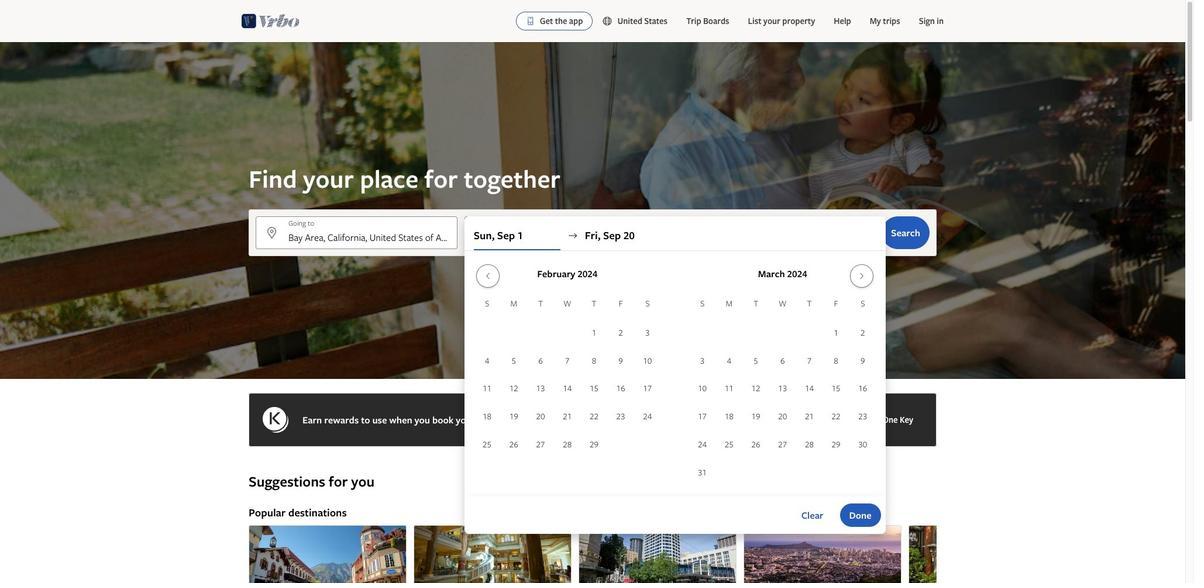 Task type: describe. For each thing, give the bounding box(es) containing it.
downtown seattle featuring a skyscraper, a city and street scenes image
[[579, 526, 737, 584]]

march 2024 element
[[689, 297, 877, 487]]

next month image
[[855, 272, 869, 281]]

download the app button image
[[526, 16, 535, 26]]

application inside wizard "region"
[[474, 260, 877, 487]]

small image
[[603, 16, 618, 26]]

february 2024 element
[[474, 297, 661, 459]]

recently viewed region
[[242, 454, 944, 473]]

vrbo logo image
[[242, 12, 300, 30]]

leavenworth featuring a small town or village and street scenes image
[[249, 526, 407, 584]]

previous month image
[[481, 272, 495, 281]]

wizard region
[[0, 42, 1186, 534]]



Task type: locate. For each thing, give the bounding box(es) containing it.
las vegas featuring interior views image
[[414, 526, 572, 584]]

main content
[[0, 42, 1186, 584]]

directional image
[[568, 231, 578, 241]]

show previous card image
[[242, 569, 256, 578]]

show next card image
[[930, 569, 944, 578]]

makiki - lower punchbowl - tantalus showing landscape views, a sunset and a city image
[[744, 526, 902, 584]]

gastown showing signage, street scenes and outdoor eating image
[[909, 526, 1067, 584]]

application
[[474, 260, 877, 487]]



Task type: vqa. For each thing, say whether or not it's contained in the screenshot.
application
yes



